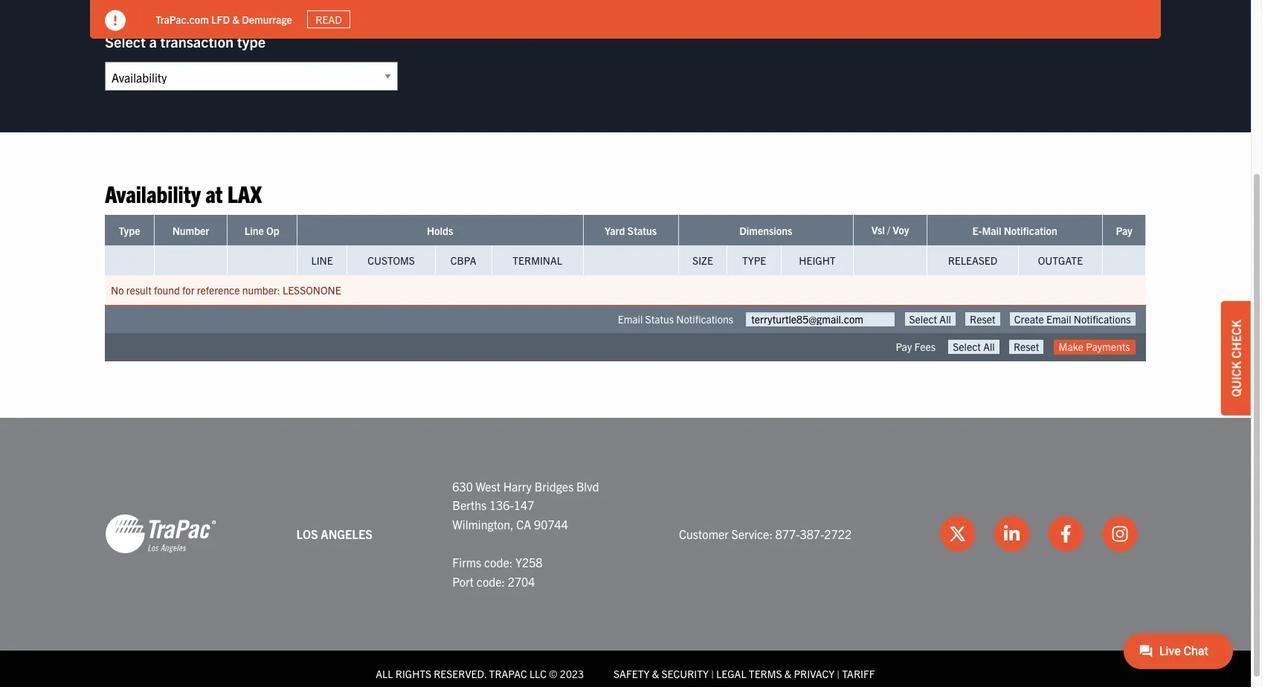 Task type: describe. For each thing, give the bounding box(es) containing it.
safety & security | legal terms & privacy | tariff
[[614, 668, 876, 681]]

legal
[[717, 668, 747, 681]]

size
[[693, 254, 714, 267]]

payments
[[1087, 340, 1131, 354]]

released
[[949, 254, 998, 267]]

1 vertical spatial code:
[[477, 574, 505, 589]]

customs
[[368, 254, 415, 267]]

llc
[[530, 668, 547, 681]]

fees
[[915, 340, 936, 354]]

for
[[182, 284, 195, 297]]

number
[[172, 224, 209, 238]]

bridges
[[535, 479, 574, 494]]

2 horizontal spatial &
[[785, 668, 792, 681]]

yard
[[605, 224, 625, 238]]

lessonone
[[283, 284, 341, 297]]

port
[[453, 574, 474, 589]]

/
[[888, 224, 891, 237]]

reserved.
[[434, 668, 487, 681]]

quick check
[[1229, 320, 1244, 397]]

all rights reserved. trapac llc © 2023
[[376, 668, 584, 681]]

email
[[618, 313, 643, 326]]

©
[[549, 668, 558, 681]]

customer
[[679, 527, 729, 541]]

safety
[[614, 668, 650, 681]]

1 vertical spatial type
[[743, 254, 767, 267]]

mail
[[983, 224, 1002, 238]]

legal terms & privacy link
[[717, 668, 835, 681]]

make payments
[[1059, 340, 1131, 354]]

no result found for reference number: lessonone
[[111, 284, 341, 297]]

tariff link
[[843, 668, 876, 681]]

privacy
[[794, 668, 835, 681]]

status for yard
[[628, 224, 657, 238]]

number:
[[242, 284, 280, 297]]

notification
[[1004, 224, 1058, 238]]

check
[[1229, 320, 1244, 359]]

notifications
[[677, 313, 734, 326]]

availability at lax
[[105, 179, 262, 208]]

tariff
[[843, 668, 876, 681]]

630 west harry bridges blvd berths 136-147 wilmington, ca 90744
[[453, 479, 599, 532]]

height
[[799, 254, 836, 267]]

footer containing 630 west harry bridges blvd
[[0, 418, 1252, 688]]

make payments link
[[1054, 340, 1136, 355]]

wilmington,
[[453, 517, 514, 532]]

yard status
[[605, 224, 657, 238]]

line for line op
[[245, 224, 264, 238]]

read link
[[307, 10, 351, 28]]

transaction
[[160, 32, 234, 51]]

result
[[126, 284, 152, 297]]

terminal
[[513, 254, 563, 267]]

136-
[[490, 498, 514, 513]]

1 horizontal spatial &
[[652, 668, 659, 681]]

all
[[376, 668, 393, 681]]

pay fees
[[896, 340, 936, 354]]

630
[[453, 479, 473, 494]]

make
[[1059, 340, 1084, 354]]

angeles
[[321, 527, 373, 541]]

387-
[[800, 527, 825, 541]]

0 vertical spatial code:
[[484, 555, 513, 570]]

berths
[[453, 498, 487, 513]]

0 horizontal spatial &
[[232, 12, 240, 26]]

vsl
[[872, 224, 885, 237]]

found
[[154, 284, 180, 297]]

quick check link
[[1222, 301, 1252, 416]]

trapac
[[489, 668, 527, 681]]

pay for pay fees
[[896, 340, 912, 354]]

Enter reference number(s) text field
[[428, 0, 1041, 37]]

solid image
[[105, 10, 126, 31]]

op
[[266, 224, 280, 238]]

safety & security link
[[614, 668, 709, 681]]

security
[[662, 668, 709, 681]]

quick
[[1229, 361, 1244, 397]]

rights
[[396, 668, 432, 681]]

availability
[[105, 179, 201, 208]]

lfd
[[211, 12, 230, 26]]

2023
[[560, 668, 584, 681]]

cbpa
[[451, 254, 477, 267]]



Task type: locate. For each thing, give the bounding box(es) containing it.
trapac.com
[[156, 12, 209, 26]]

None button
[[905, 313, 956, 326], [966, 313, 1001, 326], [1010, 313, 1136, 326], [949, 340, 1000, 354], [1010, 340, 1044, 354], [905, 313, 956, 326], [966, 313, 1001, 326], [1010, 313, 1136, 326], [949, 340, 1000, 354], [1010, 340, 1044, 354]]

& right "terms"
[[785, 668, 792, 681]]

1 | from the left
[[711, 668, 714, 681]]

select a transaction type
[[105, 32, 266, 51]]

demurrage
[[242, 12, 292, 26]]

status right email
[[646, 313, 674, 326]]

1 horizontal spatial type
[[743, 254, 767, 267]]

los angeles
[[297, 527, 373, 541]]

1 vertical spatial pay
[[896, 340, 912, 354]]

line up lessonone
[[311, 254, 333, 267]]

0 horizontal spatial line
[[245, 224, 264, 238]]

pay for pay
[[1117, 224, 1133, 238]]

&
[[232, 12, 240, 26], [652, 668, 659, 681], [785, 668, 792, 681]]

& right the safety
[[652, 668, 659, 681]]

trapac.com lfd & demurrage
[[156, 12, 292, 26]]

holds
[[427, 224, 453, 238]]

0 vertical spatial type
[[119, 224, 140, 238]]

line op
[[245, 224, 280, 238]]

2 | from the left
[[837, 668, 840, 681]]

90744
[[534, 517, 568, 532]]

line
[[245, 224, 264, 238], [311, 254, 333, 267]]

type down "availability"
[[119, 224, 140, 238]]

outgate
[[1039, 254, 1084, 267]]

e-mail notification
[[973, 224, 1058, 238]]

customer service: 877-387-2722
[[679, 527, 852, 541]]

0 vertical spatial status
[[628, 224, 657, 238]]

voy
[[893, 224, 910, 237]]

Your Email email field
[[747, 313, 895, 327]]

harry
[[504, 479, 532, 494]]

1 vertical spatial line
[[311, 254, 333, 267]]

type
[[119, 224, 140, 238], [743, 254, 767, 267]]

service:
[[732, 527, 773, 541]]

read
[[316, 13, 342, 26]]

firms code:  y258 port code:  2704
[[453, 555, 543, 589]]

0 horizontal spatial |
[[711, 668, 714, 681]]

terms
[[749, 668, 782, 681]]

footer
[[0, 418, 1252, 688]]

type
[[237, 32, 266, 51]]

type down dimensions
[[743, 254, 767, 267]]

code: up 2704
[[484, 555, 513, 570]]

status for email
[[646, 313, 674, 326]]

1 horizontal spatial line
[[311, 254, 333, 267]]

y258
[[516, 555, 543, 570]]

email status notifications
[[618, 313, 734, 326]]

line left op
[[245, 224, 264, 238]]

select
[[105, 32, 146, 51]]

0 horizontal spatial pay
[[896, 340, 912, 354]]

dimensions
[[740, 224, 793, 238]]

line for line
[[311, 254, 333, 267]]

|
[[711, 668, 714, 681], [837, 668, 840, 681]]

at
[[206, 179, 223, 208]]

0 horizontal spatial type
[[119, 224, 140, 238]]

1 vertical spatial status
[[646, 313, 674, 326]]

pay
[[1117, 224, 1133, 238], [896, 340, 912, 354]]

code:
[[484, 555, 513, 570], [477, 574, 505, 589]]

lax
[[228, 179, 262, 208]]

west
[[476, 479, 501, 494]]

no
[[111, 284, 124, 297]]

1 horizontal spatial pay
[[1117, 224, 1133, 238]]

& right lfd
[[232, 12, 240, 26]]

ca
[[517, 517, 532, 532]]

| left legal
[[711, 668, 714, 681]]

a
[[149, 32, 157, 51]]

reference
[[197, 284, 240, 297]]

firms
[[453, 555, 482, 570]]

147
[[514, 498, 535, 513]]

status right the yard
[[628, 224, 657, 238]]

vsl / voy
[[872, 224, 910, 237]]

| left "tariff"
[[837, 668, 840, 681]]

0 vertical spatial line
[[245, 224, 264, 238]]

2722
[[825, 527, 852, 541]]

code: right port
[[477, 574, 505, 589]]

status
[[628, 224, 657, 238], [646, 313, 674, 326]]

0 vertical spatial pay
[[1117, 224, 1133, 238]]

1 horizontal spatial |
[[837, 668, 840, 681]]

2704
[[508, 574, 535, 589]]

blvd
[[577, 479, 599, 494]]

877-
[[776, 527, 800, 541]]

e-
[[973, 224, 983, 238]]

los angeles image
[[105, 514, 217, 555]]

los
[[297, 527, 318, 541]]



Task type: vqa. For each thing, say whether or not it's contained in the screenshot.
Enter reference number(s) text box
yes



